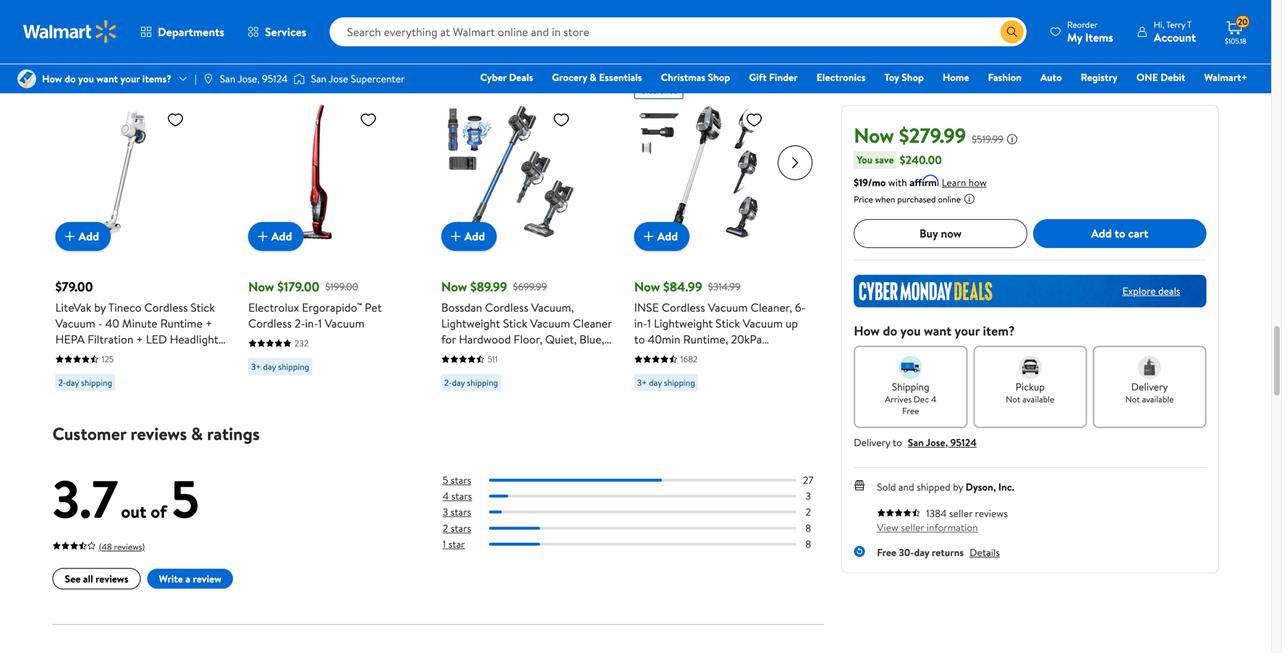 Task type: vqa. For each thing, say whether or not it's contained in the screenshot.
Shop now associated with Save big!
no



Task type: describe. For each thing, give the bounding box(es) containing it.
1 vertical spatial 4
[[443, 489, 449, 503]]

reviews for see all reviews
[[96, 572, 128, 586]]

grocery & essentials
[[552, 70, 642, 84]]

learn more about strikethrough prices image
[[1006, 133, 1018, 145]]

$79.00 litevak by tineco cordless stick vacuum - 40 minute runtime + hepa filtration + led headlight - new
[[55, 278, 226, 363]]

departments button
[[129, 14, 236, 49]]

1 horizontal spatial by
[[953, 480, 963, 494]]

add to cart
[[1091, 225, 1148, 241]]

shipped
[[917, 480, 951, 494]]

1 horizontal spatial you
[[112, 46, 135, 67]]

auto
[[1040, 70, 1062, 84]]

suction
[[682, 347, 720, 363]]

for inside now $84.99 $314.99 inse cordless vacuum cleaner, 6- in-1 lightweight stick vacuum up to 40min runtime, 20kpa powerful suction battery vacuum for pet hair hardwood floor, m500 grey
[[634, 363, 649, 379]]

new inside $79.00 litevak by tineco cordless stick vacuum - 40 minute runtime + hepa filtration + led headlight - new
[[55, 347, 78, 363]]

toy shop link
[[878, 69, 930, 85]]

1384
[[926, 506, 947, 520]]

1 horizontal spatial jose,
[[926, 435, 948, 449]]

dec
[[914, 393, 929, 405]]

2- for $79.00
[[58, 377, 66, 389]]

day for $179.00
[[263, 361, 276, 373]]

to for delivery
[[893, 435, 902, 449]]

0 horizontal spatial +
[[136, 331, 143, 347]]

star
[[448, 537, 465, 551]]

2 for 2 stars
[[443, 521, 448, 535]]

add to favorites list, litevak by tineco cordless stick vacuum - 40 minute runtime + hepa filtration + led headlight - new image
[[167, 111, 184, 129]]

add button for litevak
[[55, 222, 111, 251]]

deals
[[509, 70, 533, 84]]

bossdan cordless vacuum, lightweight  stick vacuum cleaner for hardwood floor, quiet, blue, new image
[[441, 105, 576, 239]]

now for now $89.99 $699.99 bossdan cordless vacuum, lightweight  stick vacuum cleaner for hardwood floor, quiet, blue, new
[[441, 278, 467, 296]]

reviews)
[[114, 541, 145, 553]]

how for how do you want your item?
[[854, 322, 880, 340]]

now $89.99 $699.99 bossdan cordless vacuum, lightweight  stick vacuum cleaner for hardwood floor, quiet, blue, new
[[441, 278, 612, 363]]

Search search field
[[330, 17, 1027, 46]]

my
[[1067, 29, 1082, 45]]

jose
[[329, 72, 348, 86]]

learn
[[942, 175, 966, 189]]

available for delivery
[[1142, 393, 1174, 405]]

may
[[138, 46, 164, 67]]

electrolux
[[248, 299, 299, 315]]

san jose, 95124
[[220, 72, 288, 86]]

add to cart image for $89.99
[[447, 228, 464, 245]]

add to cart image for $84.99
[[640, 228, 657, 245]]

add for now $89.99
[[464, 228, 485, 244]]

ergorapido™
[[302, 299, 362, 315]]

progress bar for 5 stars
[[489, 479, 797, 482]]

grocery
[[552, 70, 587, 84]]

home
[[943, 70, 969, 84]]

hair
[[672, 363, 693, 379]]

add up '$79.00'
[[79, 228, 99, 244]]

item?
[[983, 322, 1015, 340]]

how
[[969, 175, 987, 189]]

powerful
[[634, 347, 679, 363]]

vacuum,
[[531, 299, 574, 315]]

in- for now $179.00
[[305, 315, 318, 331]]

do for how do you want your items?
[[65, 72, 76, 86]]

1 horizontal spatial reviews
[[131, 422, 187, 446]]

shop for christmas shop
[[708, 70, 730, 84]]

Walmart Site-Wide search field
[[330, 17, 1027, 46]]

now
[[941, 225, 962, 241]]

see all reviews link
[[52, 568, 141, 590]]

ratings
[[207, 422, 260, 446]]

add to favorites list, electrolux ergorapido™ pet cordless 2-in-1 vacuum image
[[360, 111, 377, 129]]

t
[[1187, 18, 1192, 31]]

deals
[[1158, 284, 1180, 298]]

christmas
[[661, 70, 705, 84]]

price
[[854, 193, 873, 205]]

next slide for products you may also like list image
[[778, 145, 813, 180]]

$179.00
[[277, 278, 320, 296]]

for inside now $89.99 $699.99 bossdan cordless vacuum, lightweight  stick vacuum cleaner for hardwood floor, quiet, blue, new
[[441, 331, 456, 347]]

review
[[193, 572, 222, 586]]

services button
[[236, 14, 318, 49]]

gift finder link
[[742, 69, 804, 85]]

arrives
[[885, 393, 912, 405]]

stick inside $79.00 litevak by tineco cordless stick vacuum - 40 minute runtime + hepa filtration + led headlight - new
[[191, 299, 215, 315]]

learn how
[[942, 175, 987, 189]]

inc.
[[998, 480, 1014, 494]]

price when purchased online
[[854, 193, 961, 205]]

232
[[295, 337, 309, 349]]

$79.00
[[55, 278, 93, 296]]

in- for now $84.99
[[634, 315, 647, 331]]

vacuum inside now $179.00 $199.00 electrolux ergorapido™ pet cordless 2-in-1 vacuum
[[325, 315, 365, 331]]

40
[[105, 315, 119, 331]]

now for now $179.00 $199.00 electrolux ergorapido™ pet cordless 2-in-1 vacuum
[[248, 278, 274, 296]]

reviews for 1384 seller reviews
[[975, 506, 1008, 520]]

grey
[[667, 379, 692, 395]]

all
[[83, 572, 93, 586]]

purchased
[[897, 193, 936, 205]]

1 horizontal spatial &
[[590, 70, 597, 84]]

not for delivery
[[1125, 393, 1140, 405]]

8 for 2 stars
[[805, 521, 811, 535]]

how do you want your item?
[[854, 322, 1015, 340]]

2 horizontal spatial san
[[908, 435, 924, 449]]

details button
[[970, 545, 1000, 559]]

home link
[[936, 69, 976, 85]]

1 horizontal spatial +
[[205, 315, 212, 331]]

sponsored
[[784, 52, 824, 65]]

fashion
[[988, 70, 1022, 84]]

seller for 1384
[[949, 506, 973, 520]]

1 for $179.00
[[318, 315, 322, 331]]

write a review link
[[147, 568, 234, 590]]

add button for $84.99
[[634, 222, 690, 251]]

services
[[265, 24, 307, 40]]

day for $84.99
[[649, 377, 662, 389]]

40min
[[648, 331, 680, 347]]

registry
[[1081, 70, 1118, 84]]

(48
[[99, 541, 112, 553]]

0 horizontal spatial jose,
[[238, 72, 260, 86]]

2 for 2
[[806, 505, 811, 519]]

progress bar for 1 star
[[489, 543, 797, 546]]

$199.00
[[325, 280, 358, 294]]

when
[[875, 193, 895, 205]]

(48 reviews) link
[[52, 538, 145, 554]]

2- inside now $179.00 $199.00 electrolux ergorapido™ pet cordless 2-in-1 vacuum
[[295, 315, 305, 331]]

2-day shipping for $89.99
[[444, 377, 498, 389]]

2-day shipping for litevak
[[58, 377, 112, 389]]

to inside now $84.99 $314.99 inse cordless vacuum cleaner, 6- in-1 lightweight stick vacuum up to 40min runtime, 20kpa powerful suction battery vacuum for pet hair hardwood floor, m500 grey
[[634, 331, 645, 347]]

3.7
[[52, 462, 118, 535]]

filtration
[[88, 331, 133, 347]]

3+ day shipping for $179.00
[[251, 361, 309, 373]]

walmart image
[[23, 20, 117, 43]]

$240.00
[[900, 152, 942, 168]]

3 stars
[[443, 505, 471, 519]]

m500
[[634, 379, 664, 395]]

shipping for litevak
[[81, 377, 112, 389]]

how do you want your items?
[[42, 72, 171, 86]]

stars for 2 stars
[[451, 521, 471, 535]]

free inside shipping arrives dec 4 free
[[902, 405, 919, 417]]

cyber monday deals image
[[854, 275, 1206, 307]]

products you may also like
[[52, 46, 217, 67]]

write a review
[[159, 572, 222, 586]]

8 for 1 star
[[805, 537, 811, 551]]

lightweight inside now $89.99 $699.99 bossdan cordless vacuum, lightweight  stick vacuum cleaner for hardwood floor, quiet, blue, new
[[441, 315, 500, 331]]

up
[[786, 315, 798, 331]]

electronics
[[817, 70, 866, 84]]

one
[[1136, 70, 1158, 84]]

day for litevak
[[66, 377, 79, 389]]

finder
[[769, 70, 798, 84]]

product group containing $79.00
[[55, 76, 228, 397]]

of
[[151, 500, 167, 524]]

stars for 4 stars
[[451, 489, 472, 503]]

san for san jose, 95124
[[220, 72, 235, 86]]

toy
[[885, 70, 899, 84]]

1 star
[[443, 537, 465, 551]]

pickup
[[1016, 380, 1045, 394]]

0 horizontal spatial 5
[[171, 462, 199, 535]]

view
[[877, 520, 899, 535]]

progress bar for 3 stars
[[489, 511, 797, 514]]

now $179.00 $199.00 electrolux ergorapido™ pet cordless 2-in-1 vacuum
[[248, 278, 382, 331]]

also
[[167, 46, 192, 67]]

pickup not available
[[1006, 380, 1054, 405]]

now $279.99
[[854, 121, 966, 149]]



Task type: locate. For each thing, give the bounding box(es) containing it.
1 for $84.99
[[647, 315, 651, 331]]

0 horizontal spatial lightweight
[[441, 315, 500, 331]]

your left item?
[[955, 322, 980, 340]]

cordless down $84.99
[[662, 299, 705, 315]]

1 progress bar from the top
[[489, 479, 797, 482]]

1 vertical spatial &
[[191, 422, 203, 446]]

2 shop from the left
[[902, 70, 924, 84]]

1 horizontal spatial seller
[[949, 506, 973, 520]]

$84.99
[[663, 278, 702, 296]]

inse cordless vacuum cleaner, 6-in-1 lightweight stick vacuum up to 40min runtime, 20kpa powerful suction battery vacuum for pet hair hardwood floor, m500 grey image
[[634, 105, 769, 239]]

1 vertical spatial do
[[883, 322, 897, 340]]

0 vertical spatial how
[[42, 72, 62, 86]]

1 horizontal spatial floor,
[[750, 363, 779, 379]]

4 up 3 stars
[[443, 489, 449, 503]]

vacuum down $699.99
[[530, 315, 570, 331]]

2 2-day shipping from the left
[[444, 377, 498, 389]]

stars down 3 stars
[[451, 521, 471, 535]]

legal information image
[[964, 193, 975, 205]]

cordless down the $179.00
[[248, 315, 292, 331]]

intent image for pickup image
[[1019, 356, 1042, 379]]

1 add button from the left
[[55, 222, 111, 251]]

now for now $279.99
[[854, 121, 894, 149]]

1 horizontal spatial your
[[955, 322, 980, 340]]

product group
[[55, 76, 228, 397], [248, 76, 421, 397], [441, 76, 614, 397], [634, 76, 807, 397]]

3 for 3
[[806, 489, 811, 503]]

2 vertical spatial to
[[893, 435, 902, 449]]

0 horizontal spatial 2
[[443, 521, 448, 535]]

view seller information link
[[877, 520, 978, 535]]

1 in- from the left
[[305, 315, 318, 331]]

0 horizontal spatial 3+
[[251, 361, 261, 373]]

learn how button
[[942, 175, 987, 190]]

not inside delivery not available
[[1125, 393, 1140, 405]]

now inside now $179.00 $199.00 electrolux ergorapido™ pet cordless 2-in-1 vacuum
[[248, 278, 274, 296]]

0 horizontal spatial floor,
[[514, 331, 542, 347]]

add to favorites list, bossdan cordless vacuum, lightweight  stick vacuum cleaner for hardwood floor, quiet, blue, new image
[[553, 111, 570, 129]]

2 horizontal spatial you
[[900, 322, 921, 340]]

pet
[[365, 299, 382, 315], [652, 363, 669, 379]]

lightweight down $89.99
[[441, 315, 500, 331]]

seller right 1384
[[949, 506, 973, 520]]

buy now
[[919, 225, 962, 241]]

1 horizontal spatial stick
[[503, 315, 527, 331]]

2 add to cart image from the left
[[447, 228, 464, 245]]

1 horizontal spatial  image
[[294, 72, 305, 86]]

shop right toy
[[902, 70, 924, 84]]

1 vertical spatial want
[[924, 322, 952, 340]]

0 horizontal spatial free
[[877, 545, 896, 559]]

search icon image
[[1006, 26, 1018, 38]]

floor, left quiet,
[[514, 331, 542, 347]]

stars for 3 stars
[[451, 505, 471, 519]]

cordless up the 'led'
[[144, 299, 188, 315]]

new inside now $89.99 $699.99 bossdan cordless vacuum, lightweight  stick vacuum cleaner for hardwood floor, quiet, blue, new
[[441, 347, 464, 363]]

2 add button from the left
[[248, 222, 304, 251]]

1 2-day shipping from the left
[[58, 377, 112, 389]]

1 vertical spatial free
[[877, 545, 896, 559]]

progress bar
[[489, 479, 797, 482], [489, 495, 797, 498], [489, 511, 797, 514], [489, 527, 797, 530], [489, 543, 797, 546]]

1 horizontal spatial 2-
[[295, 315, 305, 331]]

shop right christmas
[[708, 70, 730, 84]]

gift
[[749, 70, 767, 84]]

shipping for $89.99
[[467, 377, 498, 389]]

cordless inside now $89.99 $699.99 bossdan cordless vacuum, lightweight  stick vacuum cleaner for hardwood floor, quiet, blue, new
[[485, 299, 529, 315]]

cordless for $89.99
[[485, 299, 529, 315]]

0 horizontal spatial delivery
[[854, 435, 890, 449]]

30-
[[899, 545, 914, 559]]

2 vertical spatial you
[[900, 322, 921, 340]]

one debit
[[1136, 70, 1185, 84]]

now up inse on the top
[[634, 278, 660, 296]]

stars down '5 stars'
[[451, 489, 472, 503]]

4.4436 stars out of 5, based on 1384 seller reviews element
[[877, 508, 920, 517]]

0 vertical spatial 8
[[805, 521, 811, 535]]

available down intent image for pickup
[[1023, 393, 1054, 405]]

0 vertical spatial 4
[[931, 393, 936, 405]]

add to favorites list, inse cordless vacuum cleaner, 6-in-1 lightweight stick vacuum up to 40min runtime, 20kpa powerful suction battery vacuum for pet hair hardwood floor, m500 grey image
[[746, 111, 763, 129]]

3+ for now $84.99
[[637, 377, 647, 389]]

$19/mo
[[854, 175, 886, 189]]

you left may
[[112, 46, 135, 67]]

pet inside now $179.00 $199.00 electrolux ergorapido™ pet cordless 2-in-1 vacuum
[[365, 299, 382, 315]]

you for how do you want your items?
[[78, 72, 94, 86]]

4 stars
[[443, 489, 472, 503]]

+ left the 'led'
[[136, 331, 143, 347]]

0 horizontal spatial reviews
[[96, 572, 128, 586]]

1 vertical spatial by
[[953, 480, 963, 494]]

1 horizontal spatial san
[[311, 72, 327, 86]]

blue,
[[579, 331, 604, 347]]

5 up the 4 stars
[[443, 473, 448, 487]]

0 vertical spatial 3+
[[251, 361, 261, 373]]

reorder
[[1067, 18, 1098, 31]]

day for $89.99
[[452, 377, 465, 389]]

to inside button
[[1115, 225, 1125, 241]]

0 horizontal spatial want
[[96, 72, 118, 86]]

1 vertical spatial 3
[[443, 505, 448, 519]]

to left 40min
[[634, 331, 645, 347]]

product group containing now $179.00
[[248, 76, 421, 397]]

0 horizontal spatial stick
[[191, 299, 215, 315]]

3+ day shipping down 232
[[251, 361, 309, 373]]

by left tineco
[[94, 299, 106, 315]]

new
[[55, 347, 78, 363], [441, 347, 464, 363]]

for down the bossdan
[[441, 331, 456, 347]]

san for san jose supercenter
[[311, 72, 327, 86]]

cleaner,
[[751, 299, 792, 315]]

0 vertical spatial jose,
[[238, 72, 260, 86]]

0 vertical spatial delivery
[[1131, 380, 1168, 394]]

2 down 27
[[806, 505, 811, 519]]

1 lightweight from the left
[[441, 315, 500, 331]]

add inside button
[[1091, 225, 1112, 241]]

add button up '$79.00'
[[55, 222, 111, 251]]

available inside pickup not available
[[1023, 393, 1054, 405]]

3 add to cart image from the left
[[640, 228, 657, 245]]

3 for 3 stars
[[443, 505, 448, 519]]

do down products
[[65, 72, 76, 86]]

delivery
[[1131, 380, 1168, 394], [854, 435, 890, 449]]

add to cart image
[[254, 228, 271, 245]]

pet inside now $84.99 $314.99 inse cordless vacuum cleaner, 6- in-1 lightweight stick vacuum up to 40min runtime, 20kpa powerful suction battery vacuum for pet hair hardwood floor, m500 grey
[[652, 363, 669, 379]]

shipping for $179.00
[[278, 361, 309, 373]]

0 horizontal spatial in-
[[305, 315, 318, 331]]

grocery & essentials link
[[545, 69, 649, 85]]

sold and shipped by dyson, inc.
[[877, 480, 1014, 494]]

0 vertical spatial 2
[[806, 505, 811, 519]]

in- up 232
[[305, 315, 318, 331]]

stars up the 4 stars
[[451, 473, 471, 487]]

add
[[1091, 225, 1112, 241], [79, 228, 99, 244], [271, 228, 292, 244], [464, 228, 485, 244], [657, 228, 678, 244]]

0 vertical spatial do
[[65, 72, 76, 86]]

0 horizontal spatial add to cart image
[[61, 228, 79, 245]]

95124
[[262, 72, 288, 86], [950, 435, 977, 449]]

3 progress bar from the top
[[489, 511, 797, 514]]

supercenter
[[351, 72, 405, 86]]

add button for $89.99
[[441, 222, 497, 251]]

shipping
[[278, 361, 309, 373], [81, 377, 112, 389], [467, 377, 498, 389], [664, 377, 695, 389]]

intent image for delivery image
[[1138, 356, 1161, 379]]

2 horizontal spatial 1
[[647, 315, 651, 331]]

2
[[806, 505, 811, 519], [443, 521, 448, 535]]

delivery for not
[[1131, 380, 1168, 394]]

 image
[[202, 73, 214, 85]]

pet left hair
[[652, 363, 669, 379]]

delivery not available
[[1125, 380, 1174, 405]]

see all reviews
[[65, 572, 128, 586]]

want for items?
[[96, 72, 118, 86]]

how
[[42, 72, 62, 86], [854, 322, 880, 340]]

and
[[898, 480, 914, 494]]

2 horizontal spatial stick
[[716, 315, 740, 331]]

now inside now $89.99 $699.99 bossdan cordless vacuum, lightweight  stick vacuum cleaner for hardwood floor, quiet, blue, new
[[441, 278, 467, 296]]

cart
[[1128, 225, 1148, 241]]

floor, inside now $89.99 $699.99 bossdan cordless vacuum, lightweight  stick vacuum cleaner for hardwood floor, quiet, blue, new
[[514, 331, 542, 347]]

1 inside now $84.99 $314.99 inse cordless vacuum cleaner, 6- in-1 lightweight stick vacuum up to 40min runtime, 20kpa powerful suction battery vacuum for pet hair hardwood floor, m500 grey
[[647, 315, 651, 331]]

1 vertical spatial you
[[78, 72, 94, 86]]

you for how do you want your item?
[[900, 322, 921, 340]]

hardwood inside now $84.99 $314.99 inse cordless vacuum cleaner, 6- in-1 lightweight stick vacuum up to 40min runtime, 20kpa powerful suction battery vacuum for pet hair hardwood floor, m500 grey
[[695, 363, 747, 379]]

hardwood down runtime,
[[695, 363, 747, 379]]

95124 down the 'services' 'dropdown button'
[[262, 72, 288, 86]]

stick down $699.99
[[503, 315, 527, 331]]

san jose, 95124 button
[[908, 435, 977, 449]]

stick inside now $84.99 $314.99 inse cordless vacuum cleaner, 6- in-1 lightweight stick vacuum up to 40min runtime, 20kpa powerful suction battery vacuum for pet hair hardwood floor, m500 grey
[[716, 315, 740, 331]]

1 add to cart image from the left
[[61, 228, 79, 245]]

 image down walmart image
[[17, 69, 36, 88]]

2-day shipping down 125
[[58, 377, 112, 389]]

now for now $84.99 $314.99 inse cordless vacuum cleaner, 6- in-1 lightweight stick vacuum up to 40min runtime, 20kpa powerful suction battery vacuum for pet hair hardwood floor, m500 grey
[[634, 278, 660, 296]]

3 add button from the left
[[441, 222, 497, 251]]

registry link
[[1074, 69, 1124, 85]]

1 horizontal spatial 1
[[443, 537, 446, 551]]

1 vertical spatial 95124
[[950, 435, 977, 449]]

your down the "products you may also like"
[[120, 72, 140, 86]]

0 vertical spatial 3
[[806, 489, 811, 503]]

add button for $179.00
[[248, 222, 304, 251]]

shipping down the 1682
[[664, 377, 695, 389]]

2 available from the left
[[1142, 393, 1174, 405]]

san down dec
[[908, 435, 924, 449]]

1 horizontal spatial 2-day shipping
[[444, 377, 498, 389]]

5 progress bar from the top
[[489, 543, 797, 546]]

 image for san
[[294, 72, 305, 86]]

vacuum down $199.00
[[325, 315, 365, 331]]

vacuum down the $314.99
[[708, 299, 748, 315]]

stars down the 4 stars
[[451, 505, 471, 519]]

5
[[171, 462, 199, 535], [443, 473, 448, 487]]

 image
[[17, 69, 36, 88], [294, 72, 305, 86]]

san left jose
[[311, 72, 327, 86]]

1 horizontal spatial 3+
[[637, 377, 647, 389]]

items
[[1085, 29, 1113, 45]]

0 horizontal spatial -
[[98, 315, 102, 331]]

product group containing now $89.99
[[441, 76, 614, 397]]

0 vertical spatial 95124
[[262, 72, 288, 86]]

essentials
[[599, 70, 642, 84]]

want left item?
[[924, 322, 952, 340]]

1 not from the left
[[1006, 393, 1021, 405]]

 image left jose
[[294, 72, 305, 86]]

do up shipping
[[883, 322, 897, 340]]

hi,
[[1154, 18, 1164, 31]]

0 horizontal spatial san
[[220, 72, 235, 86]]

do for how do you want your item?
[[883, 322, 897, 340]]

pet right ergorapido™
[[365, 299, 382, 315]]

0 horizontal spatial  image
[[17, 69, 36, 88]]

 image for how
[[17, 69, 36, 88]]

$89.99
[[470, 278, 507, 296]]

progress bar for 2 stars
[[489, 527, 797, 530]]

cordless for $84.99
[[662, 299, 705, 315]]

add to cart image up inse on the top
[[640, 228, 657, 245]]

add up $89.99
[[464, 228, 485, 244]]

tineco
[[108, 299, 142, 315]]

add up $84.99
[[657, 228, 678, 244]]

2 new from the left
[[441, 347, 464, 363]]

2-day shipping down the 511
[[444, 377, 498, 389]]

battery
[[722, 347, 760, 363]]

now up the bossdan
[[441, 278, 467, 296]]

1 shop from the left
[[708, 70, 730, 84]]

1 horizontal spatial add to cart image
[[447, 228, 464, 245]]

floor, down "20kpa"
[[750, 363, 779, 379]]

2 product group from the left
[[248, 76, 421, 397]]

0 horizontal spatial new
[[55, 347, 78, 363]]

0 horizontal spatial 1
[[318, 315, 322, 331]]

1 horizontal spatial 95124
[[950, 435, 977, 449]]

save
[[875, 152, 894, 167]]

in- inside now $179.00 $199.00 electrolux ergorapido™ pet cordless 2-in-1 vacuum
[[305, 315, 318, 331]]

not inside pickup not available
[[1006, 393, 1021, 405]]

cyber deals
[[480, 70, 533, 84]]

not for pickup
[[1006, 393, 1021, 405]]

1 horizontal spatial want
[[924, 322, 952, 340]]

clearance
[[640, 84, 678, 97]]

vacuum inside $79.00 litevak by tineco cordless stick vacuum - 40 minute runtime + hepa filtration + led headlight - new
[[55, 315, 95, 331]]

available for pickup
[[1023, 393, 1054, 405]]

0 vertical spatial reviews
[[131, 422, 187, 446]]

4 right dec
[[931, 393, 936, 405]]

add to cart button
[[1033, 219, 1206, 248]]

quiet,
[[545, 331, 577, 347]]

3+
[[251, 361, 261, 373], [637, 377, 647, 389]]

cordless inside now $179.00 $199.00 electrolux ergorapido™ pet cordless 2-in-1 vacuum
[[248, 315, 292, 331]]

your for item?
[[955, 322, 980, 340]]

& right grocery
[[590, 70, 597, 84]]

shop for toy shop
[[902, 70, 924, 84]]

stars for 5 stars
[[451, 473, 471, 487]]

vacuum inside now $89.99 $699.99 bossdan cordless vacuum, lightweight  stick vacuum cleaner for hardwood floor, quiet, blue, new
[[530, 315, 570, 331]]

stick up battery
[[716, 315, 740, 331]]

seller down the 4.4436 stars out of 5, based on 1384 seller reviews element
[[901, 520, 924, 535]]

3+ down powerful
[[637, 377, 647, 389]]

san
[[220, 72, 235, 86], [311, 72, 327, 86], [908, 435, 924, 449]]

floor,
[[514, 331, 542, 347], [750, 363, 779, 379]]

intent image for shipping image
[[899, 356, 922, 379]]

1 horizontal spatial 5
[[443, 473, 448, 487]]

2-day shipping
[[58, 377, 112, 389], [444, 377, 498, 389]]

account
[[1154, 29, 1196, 45]]

1 inside now $179.00 $199.00 electrolux ergorapido™ pet cordless 2-in-1 vacuum
[[318, 315, 322, 331]]

4 product group from the left
[[634, 76, 807, 397]]

litevak by tineco cordless stick vacuum - 40 minute runtime + hepa filtration + led headlight - new image
[[55, 105, 190, 239]]

3+ down the electrolux
[[251, 361, 261, 373]]

1 up powerful
[[647, 315, 651, 331]]

3 down 27
[[806, 489, 811, 503]]

2 in- from the left
[[634, 315, 647, 331]]

you up intent image for shipping
[[900, 322, 921, 340]]

add button up $84.99
[[634, 222, 690, 251]]

shipping down 125
[[81, 377, 112, 389]]

$699.99
[[513, 280, 547, 294]]

available down the intent image for delivery
[[1142, 393, 1174, 405]]

0 horizontal spatial do
[[65, 72, 76, 86]]

1 available from the left
[[1023, 393, 1054, 405]]

0 horizontal spatial available
[[1023, 393, 1054, 405]]

affirm image
[[910, 175, 939, 186]]

shipping arrives dec 4 free
[[885, 380, 936, 417]]

free left 30-
[[877, 545, 896, 559]]

add up the $179.00
[[271, 228, 292, 244]]

2 horizontal spatial 2-
[[444, 377, 452, 389]]

3+ day shipping for $84.99
[[637, 377, 695, 389]]

0 horizontal spatial shop
[[708, 70, 730, 84]]

delivery for to
[[854, 435, 890, 449]]

lightweight up 'suction'
[[654, 315, 713, 331]]

shipping for $84.99
[[664, 377, 695, 389]]

2- for now
[[444, 377, 452, 389]]

now
[[854, 121, 894, 149], [248, 278, 274, 296], [441, 278, 467, 296], [634, 278, 660, 296]]

buy
[[919, 225, 938, 241]]

reviews down dyson,
[[975, 506, 1008, 520]]

add to cart image for litevak
[[61, 228, 79, 245]]

new left the 511
[[441, 347, 464, 363]]

explore deals link
[[1117, 278, 1186, 304]]

0 vertical spatial hardwood
[[459, 331, 511, 347]]

1 down the $179.00
[[318, 315, 322, 331]]

your
[[120, 72, 140, 86], [955, 322, 980, 340]]

0 horizontal spatial your
[[120, 72, 140, 86]]

in- inside now $84.99 $314.99 inse cordless vacuum cleaner, 6- in-1 lightweight stick vacuum up to 40min runtime, 20kpa powerful suction battery vacuum for pet hair hardwood floor, m500 grey
[[634, 315, 647, 331]]

6-
[[795, 299, 806, 315]]

available inside delivery not available
[[1142, 393, 1174, 405]]

(48 reviews)
[[99, 541, 145, 553]]

1 vertical spatial jose,
[[926, 435, 948, 449]]

electronics link
[[810, 69, 872, 85]]

add left cart
[[1091, 225, 1112, 241]]

2 vertical spatial reviews
[[96, 572, 128, 586]]

1 new from the left
[[55, 347, 78, 363]]

0 vertical spatial by
[[94, 299, 106, 315]]

minute
[[122, 315, 157, 331]]

0 vertical spatial want
[[96, 72, 118, 86]]

not down the intent image for delivery
[[1125, 393, 1140, 405]]

out
[[121, 500, 146, 524]]

+
[[205, 315, 212, 331], [136, 331, 143, 347]]

95124 up dyson,
[[950, 435, 977, 449]]

2 lightweight from the left
[[654, 315, 713, 331]]

reviews right customer
[[131, 422, 187, 446]]

hepa
[[55, 331, 85, 347]]

reviews inside see all reviews 'link'
[[96, 572, 128, 586]]

0 vertical spatial pet
[[365, 299, 382, 315]]

san jose supercenter
[[311, 72, 405, 86]]

add button
[[55, 222, 111, 251], [248, 222, 304, 251], [441, 222, 497, 251], [634, 222, 690, 251]]

1 horizontal spatial lightweight
[[654, 315, 713, 331]]

to left cart
[[1115, 225, 1125, 241]]

0 vertical spatial for
[[441, 331, 456, 347]]

add to cart image up '$79.00'
[[61, 228, 79, 245]]

2 up 1 star on the bottom left
[[443, 521, 448, 535]]

2 stars
[[443, 521, 471, 535]]

2 8 from the top
[[805, 537, 811, 551]]

toy shop
[[885, 70, 924, 84]]

do
[[65, 72, 76, 86], [883, 322, 897, 340]]

cordless inside $79.00 litevak by tineco cordless stick vacuum - 40 minute runtime + hepa filtration + led headlight - new
[[144, 299, 188, 315]]

now inside now $84.99 $314.99 inse cordless vacuum cleaner, 6- in-1 lightweight stick vacuum up to 40min runtime, 20kpa powerful suction battery vacuum for pet hair hardwood floor, m500 grey
[[634, 278, 660, 296]]

0 vertical spatial your
[[120, 72, 140, 86]]

1 horizontal spatial 2
[[806, 505, 811, 519]]

27
[[803, 473, 814, 487]]

- right headlight
[[221, 331, 226, 347]]

4 add button from the left
[[634, 222, 690, 251]]

$314.99
[[708, 280, 741, 294]]

add to cart image up the bossdan
[[447, 228, 464, 245]]

jose, right |
[[238, 72, 260, 86]]

lightweight inside now $84.99 $314.99 inse cordless vacuum cleaner, 6- in-1 lightweight stick vacuum up to 40min runtime, 20kpa powerful suction battery vacuum for pet hair hardwood floor, m500 grey
[[654, 315, 713, 331]]

by left dyson,
[[953, 480, 963, 494]]

vacuum down up
[[763, 347, 802, 363]]

+ right 'runtime'
[[205, 315, 212, 331]]

add for now $179.00
[[271, 228, 292, 244]]

shop
[[708, 70, 730, 84], [902, 70, 924, 84]]

how for how do you want your items?
[[42, 72, 62, 86]]

add to cart image
[[61, 228, 79, 245], [447, 228, 464, 245], [640, 228, 657, 245]]

jose,
[[238, 72, 260, 86], [926, 435, 948, 449]]

1 vertical spatial delivery
[[854, 435, 890, 449]]

product group containing now $84.99
[[634, 76, 807, 397]]

stick inside now $89.99 $699.99 bossdan cordless vacuum, lightweight  stick vacuum cleaner for hardwood floor, quiet, blue, new
[[503, 315, 527, 331]]

1 8 from the top
[[805, 521, 811, 535]]

1
[[318, 315, 322, 331], [647, 315, 651, 331], [443, 537, 446, 551]]

cordless down $89.99
[[485, 299, 529, 315]]

0 horizontal spatial how
[[42, 72, 62, 86]]

0 vertical spatial floor,
[[514, 331, 542, 347]]

0 horizontal spatial pet
[[365, 299, 382, 315]]

progress bar for 4 stars
[[489, 495, 797, 498]]

0 vertical spatial you
[[112, 46, 135, 67]]

1 left star
[[443, 537, 446, 551]]

1 vertical spatial 8
[[805, 537, 811, 551]]

to for add
[[1115, 225, 1125, 241]]

to down arrives
[[893, 435, 902, 449]]

cyber
[[480, 70, 507, 84]]

new left 125
[[55, 347, 78, 363]]

3 product group from the left
[[441, 76, 614, 397]]

3 up 2 stars
[[443, 505, 448, 519]]

$279.99
[[899, 121, 966, 149]]

0 horizontal spatial 3
[[443, 505, 448, 519]]

in- left 40min
[[634, 315, 647, 331]]

shipping down 232
[[278, 361, 309, 373]]

hardwood inside now $89.99 $699.99 bossdan cordless vacuum, lightweight  stick vacuum cleaner for hardwood floor, quiet, blue, new
[[459, 331, 511, 347]]

one debit link
[[1130, 69, 1192, 85]]

jose, up shipped
[[926, 435, 948, 449]]

christmas shop
[[661, 70, 730, 84]]

3+ for now $179.00
[[251, 361, 261, 373]]

add for now $84.99
[[657, 228, 678, 244]]

$105.18
[[1225, 36, 1246, 46]]

shipping down the 511
[[467, 377, 498, 389]]

0 vertical spatial 3+ day shipping
[[251, 361, 309, 373]]

san right |
[[220, 72, 235, 86]]

0 vertical spatial to
[[1115, 225, 1125, 241]]

now $84.99 $314.99 inse cordless vacuum cleaner, 6- in-1 lightweight stick vacuum up to 40min runtime, 20kpa powerful suction battery vacuum for pet hair hardwood floor, m500 grey
[[634, 278, 806, 395]]

0 vertical spatial &
[[590, 70, 597, 84]]

20
[[1238, 16, 1248, 28]]

cordless for litevak
[[144, 299, 188, 315]]

0 horizontal spatial by
[[94, 299, 106, 315]]

1 horizontal spatial hardwood
[[695, 363, 747, 379]]

1 horizontal spatial not
[[1125, 393, 1140, 405]]

vacuum left up
[[743, 315, 783, 331]]

1 product group from the left
[[55, 76, 228, 397]]

cordless inside now $84.99 $314.99 inse cordless vacuum cleaner, 6- in-1 lightweight stick vacuum up to 40min runtime, 20kpa powerful suction battery vacuum for pet hair hardwood floor, m500 grey
[[662, 299, 705, 315]]

by inside $79.00 litevak by tineco cordless stick vacuum - 40 minute runtime + hepa filtration + led headlight - new
[[94, 299, 106, 315]]

1 horizontal spatial new
[[441, 347, 464, 363]]

1 horizontal spatial free
[[902, 405, 919, 417]]

1 horizontal spatial 4
[[931, 393, 936, 405]]

1 vertical spatial your
[[955, 322, 980, 340]]

view seller information
[[877, 520, 978, 535]]

your for items?
[[120, 72, 140, 86]]

4 inside shipping arrives dec 4 free
[[931, 393, 936, 405]]

1 horizontal spatial 3
[[806, 489, 811, 503]]

1 horizontal spatial available
[[1142, 393, 1174, 405]]

1682
[[680, 353, 698, 365]]

0 horizontal spatial seller
[[901, 520, 924, 535]]

floor, inside now $84.99 $314.99 inse cordless vacuum cleaner, 6- in-1 lightweight stick vacuum up to 40min runtime, 20kpa powerful suction battery vacuum for pet hair hardwood floor, m500 grey
[[750, 363, 779, 379]]

2 progress bar from the top
[[489, 495, 797, 498]]

seller for view
[[901, 520, 924, 535]]

5 right of
[[171, 462, 199, 535]]

0 horizontal spatial hardwood
[[459, 331, 511, 347]]

2 not from the left
[[1125, 393, 1140, 405]]

1 vertical spatial 2
[[443, 521, 448, 535]]

electrolux ergorapido™ pet cordless 2-in-1 vacuum image
[[248, 105, 383, 239]]

add button up $89.99
[[441, 222, 497, 251]]

delivery inside delivery not available
[[1131, 380, 1168, 394]]

for down 40min
[[634, 363, 649, 379]]

- left 40
[[98, 315, 102, 331]]

auto link
[[1034, 69, 1068, 85]]

4 progress bar from the top
[[489, 527, 797, 530]]

0 horizontal spatial for
[[441, 331, 456, 347]]

not down intent image for pickup
[[1006, 393, 1021, 405]]

1 horizontal spatial -
[[221, 331, 226, 347]]

hardwood up the 511
[[459, 331, 511, 347]]

seller
[[949, 506, 973, 520], [901, 520, 924, 535]]

want for item?
[[924, 322, 952, 340]]

stick up headlight
[[191, 299, 215, 315]]

1 horizontal spatial to
[[893, 435, 902, 449]]



